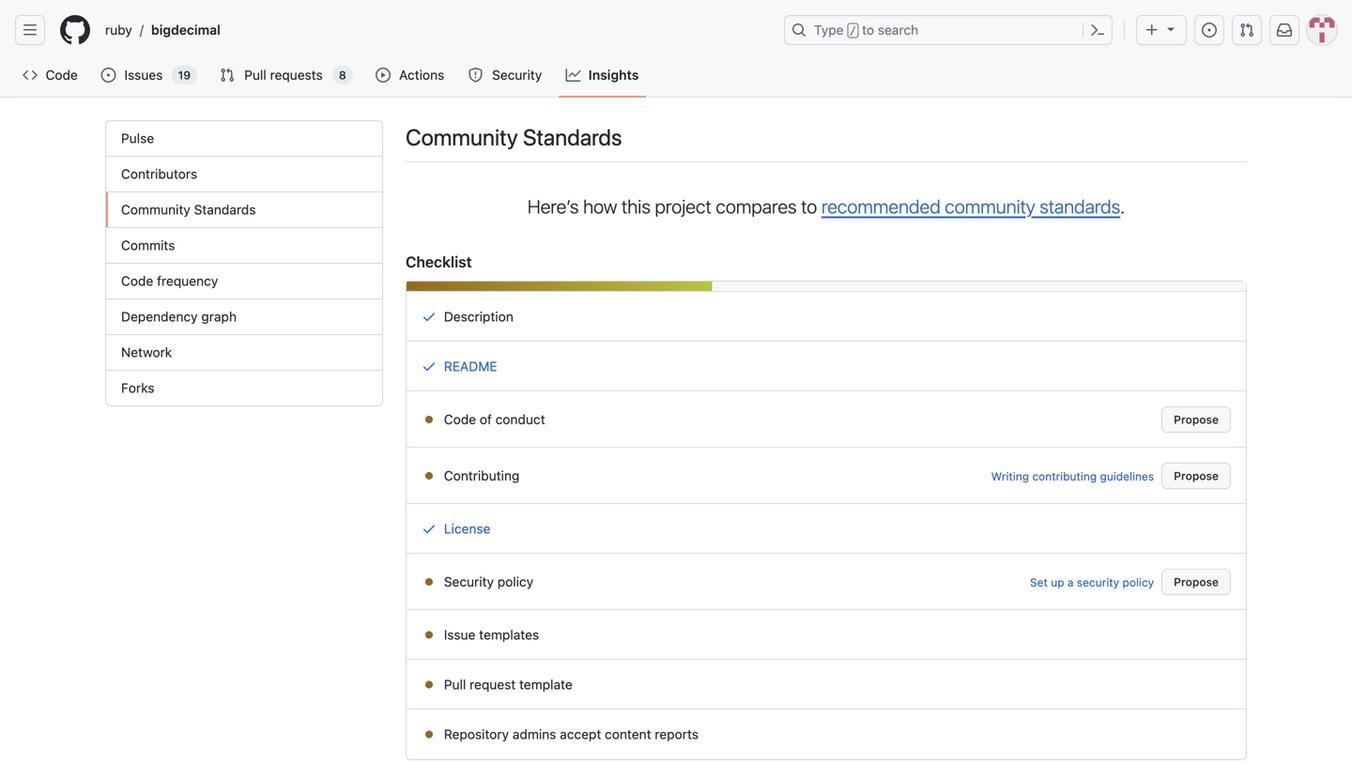 Task type: vqa. For each thing, say whether or not it's contained in the screenshot.
second star icon from the bottom
no



Task type: describe. For each thing, give the bounding box(es) containing it.
not added yet image for issue templates
[[422, 628, 437, 643]]

network link
[[106, 335, 382, 371]]

conduct
[[496, 412, 546, 427]]

not added yet image for security policy
[[422, 575, 437, 590]]

contributors
[[121, 166, 197, 182]]

template
[[520, 677, 573, 693]]

here's how this project compares to recommended community standards .
[[528, 195, 1126, 217]]

notifications image
[[1278, 23, 1293, 38]]

dependency graph
[[121, 309, 237, 325]]

bigdecimal
[[151, 22, 221, 38]]

insights element
[[105, 120, 383, 407]]

security policy
[[441, 574, 534, 590]]

issue opened image for the topmost git pull request icon
[[1203, 23, 1218, 38]]

compares
[[716, 195, 797, 217]]

description
[[441, 309, 514, 325]]

pulse link
[[106, 121, 382, 157]]

contributing
[[1033, 470, 1097, 483]]

type / to search
[[815, 22, 919, 38]]

standards inside insights element
[[194, 202, 256, 217]]

dependency
[[121, 309, 198, 325]]

of
[[480, 412, 492, 427]]

commits link
[[106, 228, 382, 264]]

type
[[815, 22, 844, 38]]

forks
[[121, 380, 155, 396]]

bigdecimal link
[[144, 15, 228, 45]]

contributing
[[441, 468, 520, 484]]

issue
[[444, 628, 476, 643]]

homepage image
[[60, 15, 90, 45]]

propose link
[[1162, 407, 1232, 433]]

content
[[605, 727, 652, 743]]

set up a security policy
[[1031, 576, 1155, 590]]

dependency graph link
[[106, 300, 382, 335]]

plus image
[[1145, 23, 1160, 38]]

a
[[1068, 576, 1074, 590]]

accept
[[560, 727, 602, 743]]

0 horizontal spatial git pull request image
[[220, 68, 235, 83]]

standards
[[1040, 195, 1121, 217]]

community standards inside insights element
[[121, 202, 256, 217]]

actions link
[[368, 61, 453, 89]]

recommended community standards link
[[822, 195, 1121, 217]]

issues
[[124, 67, 163, 83]]

community inside insights element
[[121, 202, 191, 217]]

ruby link
[[98, 15, 140, 45]]

/ for type
[[850, 24, 857, 38]]

forks link
[[106, 371, 382, 406]]

added image
[[422, 310, 437, 325]]

security link
[[461, 61, 551, 89]]

commits
[[121, 238, 175, 253]]

request
[[470, 677, 516, 693]]

added image for license
[[422, 522, 437, 537]]

network
[[121, 345, 172, 360]]

code for code of conduct
[[444, 412, 476, 427]]

graph
[[201, 309, 237, 325]]

community standards link
[[106, 193, 382, 228]]

8
[[339, 69, 346, 82]]

insights link
[[559, 61, 647, 89]]

0 vertical spatial git pull request image
[[1240, 23, 1255, 38]]

reports
[[655, 727, 699, 743]]

list containing ruby / bigdecimal
[[98, 15, 773, 45]]

0 horizontal spatial policy
[[498, 574, 534, 590]]

code link
[[15, 61, 86, 89]]



Task type: locate. For each thing, give the bounding box(es) containing it.
contributors link
[[106, 157, 382, 193]]

propose
[[1174, 413, 1219, 427]]

triangle down image
[[1164, 21, 1179, 36]]

repository
[[444, 727, 509, 743]]

standards down contributors link
[[194, 202, 256, 217]]

0 vertical spatial community standards
[[406, 124, 622, 150]]

1 horizontal spatial standards
[[523, 124, 622, 150]]

search
[[878, 22, 919, 38]]

added image left license
[[422, 522, 437, 537]]

policy
[[498, 574, 534, 590], [1123, 576, 1155, 590]]

repository admins accept content reports
[[441, 727, 699, 743]]

community standards down contributors
[[121, 202, 256, 217]]

1 horizontal spatial /
[[850, 24, 857, 38]]

writing contributing guidelines link
[[992, 468, 1155, 485]]

pull requests
[[244, 67, 323, 83]]

2 horizontal spatial code
[[444, 412, 476, 427]]

added image
[[422, 359, 437, 374], [422, 522, 437, 537]]

2 added image from the top
[[422, 522, 437, 537]]

2 not added yet image from the top
[[422, 575, 437, 590]]

0 vertical spatial community
[[406, 124, 518, 150]]

security
[[1077, 576, 1120, 590]]

0 vertical spatial security
[[492, 67, 542, 83]]

not added yet image for contributing
[[422, 469, 437, 484]]

security down license 'link'
[[444, 574, 494, 590]]

1 vertical spatial community
[[121, 202, 191, 217]]

frequency
[[157, 273, 218, 289]]

/ right type
[[850, 24, 857, 38]]

standards down graph image
[[523, 124, 622, 150]]

not added yet image left contributing
[[422, 469, 437, 484]]

security right 'shield' icon
[[492, 67, 542, 83]]

to left search
[[863, 22, 875, 38]]

pull request template
[[441, 677, 573, 693]]

project
[[655, 195, 712, 217]]

issue opened image left issues
[[101, 68, 116, 83]]

community standards down security link
[[406, 124, 622, 150]]

pull left requests
[[244, 67, 267, 83]]

code image
[[23, 68, 38, 83]]

ruby
[[105, 22, 132, 38]]

1 not added yet image from the top
[[422, 412, 437, 427]]

code of conduct
[[441, 412, 546, 427]]

this
[[622, 195, 651, 217]]

issue opened image right the triangle down icon
[[1203, 23, 1218, 38]]

not added yet image left 'issue'
[[422, 628, 437, 643]]

code for code
[[46, 67, 78, 83]]

1 horizontal spatial git pull request image
[[1240, 23, 1255, 38]]

0 horizontal spatial community
[[121, 202, 191, 217]]

recommended
[[822, 195, 941, 217]]

0 horizontal spatial to
[[802, 195, 818, 217]]

None submit
[[1162, 463, 1232, 489], [1162, 569, 1232, 596], [1162, 463, 1232, 489], [1162, 569, 1232, 596]]

0 horizontal spatial community standards
[[121, 202, 256, 217]]

1 horizontal spatial community standards
[[406, 124, 622, 150]]

0 vertical spatial not added yet image
[[422, 412, 437, 427]]

.
[[1121, 195, 1126, 217]]

ruby / bigdecimal
[[105, 22, 221, 38]]

2 vertical spatial code
[[444, 412, 476, 427]]

not added yet image left request
[[422, 678, 437, 693]]

security
[[492, 67, 542, 83], [444, 574, 494, 590]]

code
[[46, 67, 78, 83], [121, 273, 153, 289], [444, 412, 476, 427]]

set up a security policy link
[[1031, 574, 1155, 591]]

1 vertical spatial issue opened image
[[101, 68, 116, 83]]

0 horizontal spatial issue opened image
[[101, 68, 116, 83]]

3 not added yet image from the top
[[422, 628, 437, 643]]

not added yet image left security policy
[[422, 575, 437, 590]]

code for code frequency
[[121, 273, 153, 289]]

admins
[[513, 727, 557, 743]]

0 vertical spatial code
[[46, 67, 78, 83]]

standards
[[523, 124, 622, 150], [194, 202, 256, 217]]

writing contributing guidelines
[[992, 470, 1155, 483]]

pull
[[244, 67, 267, 83], [444, 677, 466, 693]]

pull for pull requests
[[244, 67, 267, 83]]

0 horizontal spatial /
[[140, 22, 144, 38]]

1 vertical spatial standards
[[194, 202, 256, 217]]

pull for pull request template
[[444, 677, 466, 693]]

code frequency link
[[106, 264, 382, 300]]

/ right ruby
[[140, 22, 144, 38]]

readme
[[444, 359, 497, 374]]

code frequency
[[121, 273, 218, 289]]

issue templates
[[441, 628, 539, 643]]

issue opened image for left git pull request icon
[[101, 68, 116, 83]]

0 vertical spatial issue opened image
[[1203, 23, 1218, 38]]

here's
[[528, 195, 579, 217]]

checklist
[[406, 253, 472, 271]]

1 horizontal spatial issue opened image
[[1203, 23, 1218, 38]]

policy up templates
[[498, 574, 534, 590]]

requests
[[270, 67, 323, 83]]

1 vertical spatial security
[[444, 574, 494, 590]]

1 horizontal spatial to
[[863, 22, 875, 38]]

2 not added yet image from the top
[[422, 678, 437, 693]]

writing
[[992, 470, 1030, 483]]

readme link
[[444, 359, 497, 374]]

pull left request
[[444, 677, 466, 693]]

security for security
[[492, 67, 542, 83]]

not added yet image
[[422, 469, 437, 484], [422, 575, 437, 590], [422, 628, 437, 643], [422, 728, 437, 743]]

actions
[[399, 67, 445, 83]]

security for security policy
[[444, 574, 494, 590]]

4 not added yet image from the top
[[422, 728, 437, 743]]

not added yet image for pull request template
[[422, 678, 437, 693]]

code right code 'icon' at top
[[46, 67, 78, 83]]

1 vertical spatial code
[[121, 273, 153, 289]]

issue opened image
[[1203, 23, 1218, 38], [101, 68, 116, 83]]

git pull request image
[[1240, 23, 1255, 38], [220, 68, 235, 83]]

not added yet image
[[422, 412, 437, 427], [422, 678, 437, 693]]

community
[[945, 195, 1036, 217]]

/ for ruby
[[140, 22, 144, 38]]

guidelines
[[1101, 470, 1155, 483]]

graph image
[[566, 68, 581, 83]]

added image for readme
[[422, 359, 437, 374]]

to right compares
[[802, 195, 818, 217]]

1 added image from the top
[[422, 359, 437, 374]]

0 vertical spatial to
[[863, 22, 875, 38]]

not added yet image for code of conduct
[[422, 412, 437, 427]]

1 vertical spatial not added yet image
[[422, 678, 437, 693]]

how
[[583, 195, 618, 217]]

license link
[[444, 521, 491, 537]]

/ inside ruby / bigdecimal
[[140, 22, 144, 38]]

not added yet image for repository admins accept content reports
[[422, 728, 437, 743]]

policy right security
[[1123, 576, 1155, 590]]

license
[[444, 521, 491, 537]]

code down commits
[[121, 273, 153, 289]]

not added yet image left repository
[[422, 728, 437, 743]]

not added yet image left of
[[422, 412, 437, 427]]

0 horizontal spatial standards
[[194, 202, 256, 217]]

1 vertical spatial pull
[[444, 677, 466, 693]]

git pull request image right 19
[[220, 68, 235, 83]]

list
[[98, 15, 773, 45]]

insights
[[589, 67, 639, 83]]

19
[[178, 69, 191, 82]]

up
[[1051, 576, 1065, 590]]

1 vertical spatial community standards
[[121, 202, 256, 217]]

1 vertical spatial git pull request image
[[220, 68, 235, 83]]

code inside insights element
[[121, 273, 153, 289]]

community down 'shield' icon
[[406, 124, 518, 150]]

1 horizontal spatial community
[[406, 124, 518, 150]]

/
[[140, 22, 144, 38], [850, 24, 857, 38]]

1 vertical spatial added image
[[422, 522, 437, 537]]

0 vertical spatial added image
[[422, 359, 437, 374]]

1 not added yet image from the top
[[422, 469, 437, 484]]

set
[[1031, 576, 1048, 590]]

0 horizontal spatial code
[[46, 67, 78, 83]]

1 horizontal spatial code
[[121, 273, 153, 289]]

0 vertical spatial pull
[[244, 67, 267, 83]]

shield image
[[468, 68, 483, 83]]

pulse
[[121, 131, 154, 146]]

1 horizontal spatial pull
[[444, 677, 466, 693]]

1 vertical spatial to
[[802, 195, 818, 217]]

git pull request image left notifications icon
[[1240, 23, 1255, 38]]

community
[[406, 124, 518, 150], [121, 202, 191, 217]]

/ inside type / to search
[[850, 24, 857, 38]]

templates
[[479, 628, 539, 643]]

command palette image
[[1091, 23, 1106, 38]]

code left of
[[444, 412, 476, 427]]

community standards
[[406, 124, 622, 150], [121, 202, 256, 217]]

0 horizontal spatial pull
[[244, 67, 267, 83]]

community down contributors
[[121, 202, 191, 217]]

play image
[[376, 68, 391, 83]]

1 horizontal spatial policy
[[1123, 576, 1155, 590]]

to
[[863, 22, 875, 38], [802, 195, 818, 217]]

0 vertical spatial standards
[[523, 124, 622, 150]]

added image left readme
[[422, 359, 437, 374]]



